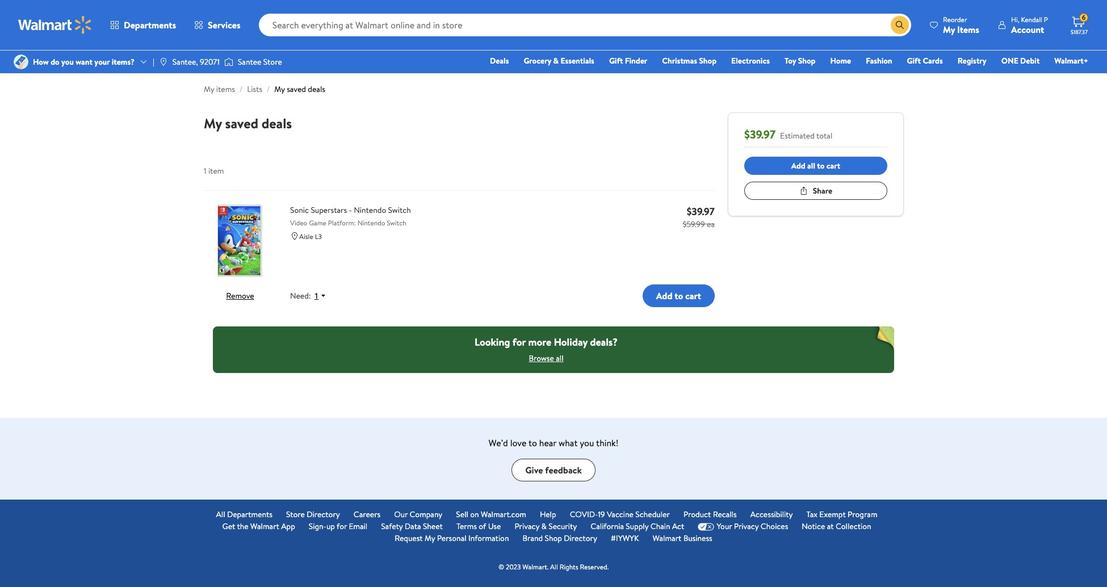 Task type: describe. For each thing, give the bounding box(es) containing it.
how
[[33, 56, 49, 68]]

add all to cart
[[791, 160, 840, 171]]

we'd love to hear what you think!
[[489, 437, 619, 449]]

departments button
[[101, 11, 185, 39]]

1 vertical spatial nintendo
[[357, 218, 385, 228]]

1 horizontal spatial all
[[550, 562, 558, 572]]

information
[[468, 533, 509, 544]]

help
[[540, 509, 556, 520]]

electronics
[[731, 55, 770, 66]]

 image for santee store
[[224, 56, 233, 68]]

data
[[405, 521, 421, 532]]

sell on walmart.com
[[456, 509, 526, 520]]

1 for 1
[[314, 291, 319, 300]]

privacy choices icon image
[[698, 523, 714, 531]]

santee
[[238, 56, 261, 68]]

2023
[[506, 562, 521, 572]]

company
[[410, 509, 443, 520]]

1 / from the left
[[240, 83, 243, 95]]

essentials
[[561, 55, 594, 66]]

california
[[591, 521, 624, 532]]

1 horizontal spatial walmart
[[653, 533, 682, 544]]

notice at collection request my personal information
[[395, 521, 871, 544]]

$39.97 estimated total
[[744, 127, 833, 142]]

gift for gift finder
[[609, 55, 623, 66]]

Search search field
[[259, 14, 911, 36]]

kendall
[[1021, 14, 1042, 24]]

add to cart
[[656, 289, 701, 302]]

christmas shop link
[[657, 55, 722, 67]]

think!
[[596, 437, 619, 449]]

l3
[[315, 232, 322, 241]]

california supply chain act
[[591, 521, 684, 532]]

notice
[[802, 521, 825, 532]]

tax
[[807, 509, 818, 520]]

items
[[957, 23, 979, 35]]

to for add all to cart
[[817, 160, 825, 171]]

 image for santee, 92071
[[159, 57, 168, 66]]

remove button
[[226, 290, 254, 301]]

shop for toy
[[798, 55, 816, 66]]

platform:
[[328, 218, 356, 228]]

electronics link
[[726, 55, 775, 67]]

for inside sign-up for email link
[[337, 521, 347, 532]]

program
[[848, 509, 877, 520]]

my inside reorder my items
[[943, 23, 955, 35]]

covid-19 vaccine scheduler link
[[570, 509, 670, 521]]

get
[[222, 521, 235, 532]]

add all to cart button
[[744, 157, 887, 175]]

lists link
[[247, 83, 262, 95]]

my inside notice at collection request my personal information
[[425, 533, 435, 544]]

terms of use link
[[456, 521, 501, 533]]

our company
[[394, 509, 443, 520]]

departments inside 'popup button'
[[124, 19, 176, 31]]

get the walmart app link
[[222, 521, 295, 533]]

directory inside store directory link
[[307, 509, 340, 520]]

|
[[153, 56, 154, 68]]

aisle
[[299, 232, 313, 241]]

do
[[51, 56, 59, 68]]

need:
[[290, 290, 311, 301]]

services
[[208, 19, 241, 31]]

cards
[[923, 55, 943, 66]]

at
[[827, 521, 834, 532]]

help link
[[540, 509, 556, 521]]

registry link
[[953, 55, 992, 67]]

1 privacy from the left
[[515, 521, 539, 532]]

vaccine
[[607, 509, 634, 520]]

on
[[470, 509, 479, 520]]

grocery
[[524, 55, 551, 66]]

gift finder link
[[604, 55, 653, 67]]

the
[[237, 521, 249, 532]]

1 horizontal spatial store
[[286, 509, 305, 520]]

walmart.com
[[481, 509, 526, 520]]

 image for how do you want your items?
[[14, 55, 28, 69]]

0 vertical spatial you
[[61, 56, 74, 68]]

recalls
[[713, 509, 737, 520]]

your privacy choices
[[717, 521, 788, 532]]

scheduler
[[636, 509, 670, 520]]

privacy & security
[[515, 521, 577, 532]]

6 $187.37
[[1071, 13, 1088, 36]]

browse
[[529, 353, 554, 364]]

sign-up for email
[[309, 521, 367, 532]]

share
[[813, 185, 832, 196]]

item
[[208, 165, 224, 177]]

to for we'd love to hear what you think!
[[529, 437, 537, 449]]

items
[[216, 83, 235, 95]]

christmas
[[662, 55, 697, 66]]

$39.97 $59.99 ea
[[683, 204, 715, 230]]

one
[[1001, 55, 1018, 66]]

sign-
[[309, 521, 326, 532]]

deals
[[490, 55, 509, 66]]

home link
[[825, 55, 856, 67]]

use
[[488, 521, 501, 532]]

we'd
[[489, 437, 508, 449]]

all inside looking for more holiday deals? browse all
[[556, 353, 564, 364]]

6
[[1082, 13, 1086, 22]]

add for add to cart
[[656, 289, 672, 302]]

all departments link
[[216, 509, 272, 521]]

walmart business link
[[653, 533, 712, 544]]

$59.99
[[683, 219, 705, 230]]

terms
[[456, 521, 477, 532]]

act
[[672, 521, 684, 532]]

1 horizontal spatial deals
[[308, 83, 325, 95]]

california supply chain act link
[[591, 521, 684, 533]]

browse all link
[[529, 353, 564, 364]]



Task type: vqa. For each thing, say whether or not it's contained in the screenshot.
right "you"
yes



Task type: locate. For each thing, give the bounding box(es) containing it.
$39.97 for $39.97 estimated total
[[744, 127, 776, 142]]

1 vertical spatial store
[[286, 509, 305, 520]]

gift cards link
[[902, 55, 948, 67]]

0 vertical spatial &
[[553, 55, 559, 66]]

1 vertical spatial switch
[[387, 218, 406, 228]]

your privacy choices link
[[698, 521, 788, 533]]

& right grocery
[[553, 55, 559, 66]]

/ right 'lists' at the top of the page
[[267, 83, 270, 95]]

all
[[807, 160, 815, 171], [556, 353, 564, 364]]

santee store
[[238, 56, 282, 68]]

product recalls link
[[683, 509, 737, 521]]

for inside looking for more holiday deals? browse all
[[513, 335, 526, 349]]

1 horizontal spatial cart
[[827, 160, 840, 171]]

2 privacy from the left
[[734, 521, 759, 532]]

2 vertical spatial to
[[529, 437, 537, 449]]

hear
[[539, 437, 557, 449]]

0 vertical spatial switch
[[388, 204, 411, 216]]

walmart down chain
[[653, 533, 682, 544]]

privacy & security link
[[515, 521, 577, 533]]

0 horizontal spatial  image
[[14, 55, 28, 69]]

all up share 'button'
[[807, 160, 815, 171]]

1 vertical spatial &
[[541, 521, 547, 532]]

for right up
[[337, 521, 347, 532]]

walmart+
[[1055, 55, 1088, 66]]

departments up |
[[124, 19, 176, 31]]

19
[[598, 509, 605, 520]]

all up get
[[216, 509, 225, 520]]

covid-19 vaccine scheduler
[[570, 509, 670, 520]]

one debit
[[1001, 55, 1040, 66]]

gift for gift cards
[[907, 55, 921, 66]]

deals?
[[590, 335, 618, 349]]

you right do at the top
[[61, 56, 74, 68]]

cart
[[827, 160, 840, 171], [685, 289, 701, 302]]

for left more
[[513, 335, 526, 349]]

0 horizontal spatial &
[[541, 521, 547, 532]]

shop right christmas
[[699, 55, 717, 66]]

to
[[817, 160, 825, 171], [675, 289, 683, 302], [529, 437, 537, 449]]

to inside button
[[817, 160, 825, 171]]

2 / from the left
[[267, 83, 270, 95]]

your
[[94, 56, 110, 68]]

1 horizontal spatial saved
[[287, 83, 306, 95]]

gift left cards
[[907, 55, 921, 66]]

brand shop directory
[[523, 533, 597, 544]]

1 vertical spatial to
[[675, 289, 683, 302]]

1 vertical spatial cart
[[685, 289, 701, 302]]

my items / lists / my saved deals
[[204, 83, 325, 95]]

safety data sheet link
[[381, 521, 443, 533]]

total
[[816, 130, 833, 141]]

privacy up brand
[[515, 521, 539, 532]]

more
[[528, 335, 551, 349]]

brand
[[523, 533, 543, 544]]

0 vertical spatial directory
[[307, 509, 340, 520]]

holiday
[[554, 335, 588, 349]]

toy shop link
[[780, 55, 821, 67]]

0 horizontal spatial shop
[[545, 533, 562, 544]]

walmart+ link
[[1049, 55, 1094, 67]]

1 vertical spatial $39.97
[[687, 204, 715, 219]]

1 horizontal spatial  image
[[159, 57, 168, 66]]

you
[[61, 56, 74, 68], [580, 437, 594, 449]]

0 horizontal spatial walmart
[[250, 521, 279, 532]]

0 horizontal spatial directory
[[307, 509, 340, 520]]

store
[[263, 56, 282, 68], [286, 509, 305, 520]]

add for add all to cart
[[791, 160, 806, 171]]

privacy right your
[[734, 521, 759, 532]]

sonic superstars - nintendo switch video game platform: nintendo switch
[[290, 204, 411, 228]]

1 inside popup button
[[314, 291, 319, 300]]

0 horizontal spatial all
[[216, 509, 225, 520]]

1 horizontal spatial $39.97
[[744, 127, 776, 142]]

$187.37
[[1071, 28, 1088, 36]]

0 horizontal spatial privacy
[[515, 521, 539, 532]]

$39.97 inside $39.97 $59.99 ea
[[687, 204, 715, 219]]

0 horizontal spatial deals
[[262, 114, 292, 133]]

1 item
[[204, 165, 224, 177]]

saved right 'lists' at the top of the page
[[287, 83, 306, 95]]

1 horizontal spatial you
[[580, 437, 594, 449]]

-
[[349, 204, 352, 216]]

departments up the
[[227, 509, 272, 520]]

2 gift from the left
[[907, 55, 921, 66]]

our
[[394, 509, 408, 520]]

sell
[[456, 509, 468, 520]]

#iywyk
[[611, 533, 639, 544]]

1 horizontal spatial to
[[675, 289, 683, 302]]

0 vertical spatial store
[[263, 56, 282, 68]]

to inside button
[[675, 289, 683, 302]]

1 vertical spatial you
[[580, 437, 594, 449]]

notice at collection link
[[802, 521, 871, 533]]

1
[[204, 165, 206, 177], [314, 291, 319, 300]]

1 horizontal spatial privacy
[[734, 521, 759, 532]]

1 horizontal spatial shop
[[699, 55, 717, 66]]

0 vertical spatial add
[[791, 160, 806, 171]]

supply
[[626, 521, 649, 532]]

shop for brand
[[545, 533, 562, 544]]

0 vertical spatial walmart
[[250, 521, 279, 532]]

deals
[[308, 83, 325, 95], [262, 114, 292, 133]]

directory
[[307, 509, 340, 520], [564, 533, 597, 544]]

sonic
[[290, 204, 309, 216]]

switch right -
[[388, 204, 411, 216]]

video
[[290, 218, 307, 228]]

2 horizontal spatial shop
[[798, 55, 816, 66]]

looking for more holiday deals? browse all
[[475, 335, 618, 364]]

0 vertical spatial 1
[[204, 165, 206, 177]]

& for privacy
[[541, 521, 547, 532]]

security
[[549, 521, 577, 532]]

1 vertical spatial deals
[[262, 114, 292, 133]]

/ left lists link
[[240, 83, 243, 95]]

1 horizontal spatial gift
[[907, 55, 921, 66]]

0 horizontal spatial saved
[[225, 114, 258, 133]]

1 vertical spatial all
[[556, 353, 564, 364]]

0 vertical spatial all
[[807, 160, 815, 171]]

1 gift from the left
[[609, 55, 623, 66]]

walmart
[[250, 521, 279, 532], [653, 533, 682, 544]]

directory down security
[[564, 533, 597, 544]]

directory inside brand shop directory link
[[564, 533, 597, 544]]

all left rights
[[550, 562, 558, 572]]

give feedback
[[525, 464, 582, 476]]

1 horizontal spatial departments
[[227, 509, 272, 520]]

gift left finder
[[609, 55, 623, 66]]

0 vertical spatial $39.97
[[744, 127, 776, 142]]

hi, kendall p account
[[1011, 14, 1048, 35]]

0 horizontal spatial /
[[240, 83, 243, 95]]

0 horizontal spatial to
[[529, 437, 537, 449]]

what
[[559, 437, 578, 449]]

0 vertical spatial all
[[216, 509, 225, 520]]

store up app
[[286, 509, 305, 520]]

1 vertical spatial all
[[550, 562, 558, 572]]

1 horizontal spatial add
[[791, 160, 806, 171]]

0 horizontal spatial you
[[61, 56, 74, 68]]

0 vertical spatial deals
[[308, 83, 325, 95]]

add to cart button
[[643, 284, 715, 307]]

walmart right the
[[250, 521, 279, 532]]

feedback
[[545, 464, 582, 476]]

& for grocery
[[553, 55, 559, 66]]

0 horizontal spatial store
[[263, 56, 282, 68]]

0 horizontal spatial 1
[[204, 165, 206, 177]]

registry
[[958, 55, 987, 66]]

0 vertical spatial saved
[[287, 83, 306, 95]]

1 for 1 item
[[204, 165, 206, 177]]

of
[[479, 521, 486, 532]]

all inside button
[[807, 160, 815, 171]]

1 horizontal spatial for
[[513, 335, 526, 349]]

1 right need:
[[314, 291, 319, 300]]

#iywyk link
[[611, 533, 639, 544]]

add
[[791, 160, 806, 171], [656, 289, 672, 302]]

0 vertical spatial departments
[[124, 19, 176, 31]]

switch right the platform:
[[387, 218, 406, 228]]

my saved deals
[[204, 114, 292, 133]]

1 horizontal spatial all
[[807, 160, 815, 171]]

1 horizontal spatial directory
[[564, 533, 597, 544]]

up
[[326, 521, 335, 532]]

superstars
[[311, 204, 347, 216]]

terms of use
[[456, 521, 501, 532]]

0 horizontal spatial all
[[556, 353, 564, 364]]

1 left item
[[204, 165, 206, 177]]

0 vertical spatial to
[[817, 160, 825, 171]]

shop for christmas
[[699, 55, 717, 66]]

0 horizontal spatial $39.97
[[687, 204, 715, 219]]

0 horizontal spatial gift
[[609, 55, 623, 66]]

nintendo right -
[[354, 204, 386, 216]]

 image right 92071
[[224, 56, 233, 68]]

1 horizontal spatial /
[[267, 83, 270, 95]]

1 vertical spatial for
[[337, 521, 347, 532]]

nintendo right the platform:
[[357, 218, 385, 228]]

personal
[[437, 533, 466, 544]]

game
[[309, 218, 326, 228]]

business
[[683, 533, 712, 544]]

$39.97 for $39.97 $59.99 ea
[[687, 204, 715, 219]]

1 vertical spatial walmart
[[653, 533, 682, 544]]

choices
[[761, 521, 788, 532]]

1 vertical spatial saved
[[225, 114, 258, 133]]

sonic superstars - nintendo switch link
[[290, 204, 672, 216]]

sell on walmart.com link
[[456, 509, 526, 521]]

my
[[943, 23, 955, 35], [204, 83, 214, 95], [274, 83, 285, 95], [204, 114, 222, 133], [425, 533, 435, 544]]

app
[[281, 521, 295, 532]]

all right browse
[[556, 353, 564, 364]]

search icon image
[[895, 20, 904, 30]]

0 vertical spatial for
[[513, 335, 526, 349]]

santee, 92071
[[173, 56, 220, 68]]

0 horizontal spatial for
[[337, 521, 347, 532]]

saved down 'lists' at the top of the page
[[225, 114, 258, 133]]

1 horizontal spatial 1
[[314, 291, 319, 300]]

shop down privacy & security
[[545, 533, 562, 544]]

saved
[[287, 83, 306, 95], [225, 114, 258, 133]]

1 vertical spatial departments
[[227, 509, 272, 520]]

1 vertical spatial directory
[[564, 533, 597, 544]]

1 vertical spatial add
[[656, 289, 672, 302]]

santee,
[[173, 56, 198, 68]]

cart inside button
[[827, 160, 840, 171]]

tax exempt program get the walmart app
[[222, 509, 877, 532]]

1 vertical spatial 1
[[314, 291, 319, 300]]

my items link
[[204, 83, 235, 95]]

0 horizontal spatial cart
[[685, 289, 701, 302]]

walmart image
[[18, 16, 92, 34]]

 image
[[14, 55, 28, 69], [224, 56, 233, 68], [159, 57, 168, 66]]

 image left how
[[14, 55, 28, 69]]

0 vertical spatial cart
[[827, 160, 840, 171]]

& down 'help'
[[541, 521, 547, 532]]

add inside button
[[791, 160, 806, 171]]

Walmart Site-Wide search field
[[259, 14, 911, 36]]

shop right toy
[[798, 55, 816, 66]]

0 vertical spatial nintendo
[[354, 204, 386, 216]]

home
[[830, 55, 851, 66]]

finder
[[625, 55, 647, 66]]

give feedback button
[[512, 459, 595, 481]]

one debit link
[[996, 55, 1045, 67]]

1 horizontal spatial &
[[553, 55, 559, 66]]

walmart inside tax exempt program get the walmart app
[[250, 521, 279, 532]]

 image right |
[[159, 57, 168, 66]]

2 horizontal spatial to
[[817, 160, 825, 171]]

0 horizontal spatial add
[[656, 289, 672, 302]]

0 horizontal spatial departments
[[124, 19, 176, 31]]

add inside button
[[656, 289, 672, 302]]

cart inside button
[[685, 289, 701, 302]]

all
[[216, 509, 225, 520], [550, 562, 558, 572]]

store right santee
[[263, 56, 282, 68]]

you right what
[[580, 437, 594, 449]]

p
[[1044, 14, 1048, 24]]

christmas shop
[[662, 55, 717, 66]]

directory up sign-
[[307, 509, 340, 520]]

2 horizontal spatial  image
[[224, 56, 233, 68]]

collection
[[836, 521, 871, 532]]

our company link
[[394, 509, 443, 521]]



